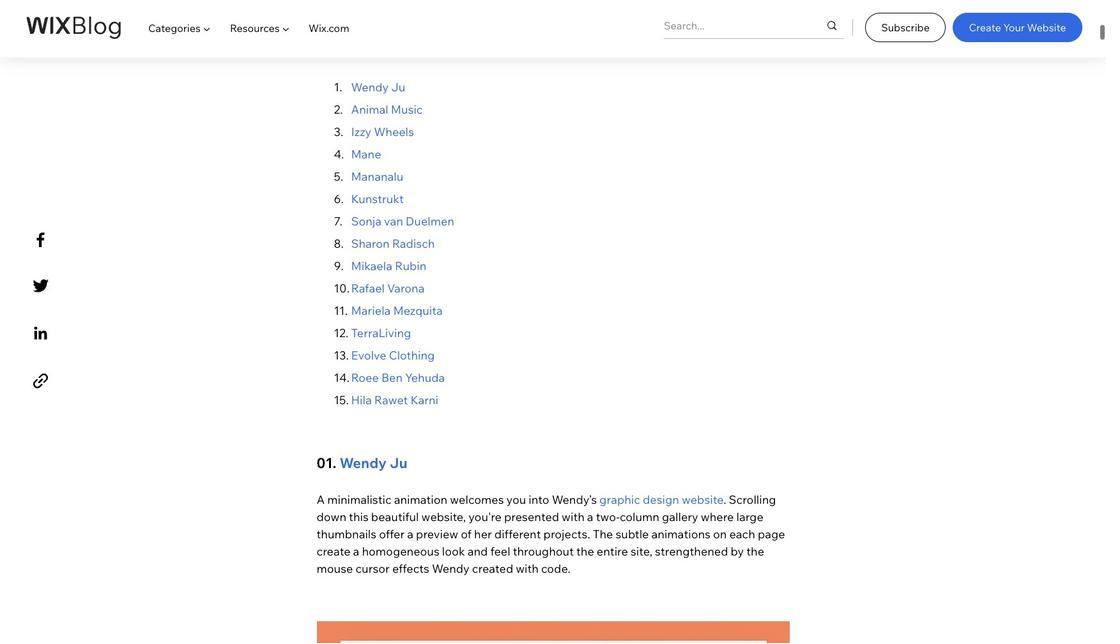 Task type: vqa. For each thing, say whether or not it's contained in the screenshot.
on to the left
yes



Task type: locate. For each thing, give the bounding box(es) containing it.
1 vertical spatial with
[[516, 562, 539, 577]]

hila rawet karni link
[[351, 393, 439, 408]]

wix.com
[[309, 22, 349, 35]]

kind
[[605, 18, 628, 33]]

a minimalistic animation welcomes you into wendy's graphic design website
[[317, 493, 724, 508]]

0 vertical spatial the
[[317, 18, 337, 33]]

2 vertical spatial a
[[353, 545, 360, 559]]

on left platform:
[[584, 36, 598, 50]]

achieve
[[339, 36, 380, 50]]

resources  ▼
[[230, 22, 290, 35]]

1 vertical spatial a
[[407, 527, 414, 542]]

results
[[712, 18, 748, 33]]

the up can
[[317, 18, 337, 33]]

roee ben yehuda
[[351, 371, 448, 385]]

created
[[472, 562, 514, 577]]

2 vertical spatial wendy
[[432, 562, 470, 577]]

0 horizontal spatial of
[[461, 527, 472, 542]]

wendy
[[351, 80, 389, 95], [340, 454, 387, 472], [432, 562, 470, 577]]

with
[[562, 510, 585, 525], [516, 562, 539, 577]]

a left two-
[[587, 510, 594, 525]]

0 vertical spatial wendy
[[351, 80, 389, 95]]

mouse
[[317, 562, 353, 577]]

ben
[[382, 371, 403, 385]]

0 horizontal spatial a
[[353, 545, 360, 559]]

ju up music
[[391, 80, 406, 95]]

evolve clothing link
[[351, 348, 435, 363]]

share article on facebook image
[[29, 229, 52, 251]]

homogeneous
[[362, 545, 440, 559]]

1 ▼ from the left
[[203, 22, 211, 35]]

0 vertical spatial a
[[587, 510, 594, 525]]

you left into
[[507, 493, 526, 508]]

two-
[[596, 510, 620, 525]]

izzy wheels
[[351, 125, 417, 139]]

izzy
[[351, 125, 372, 139]]

a right "offer"
[[407, 527, 414, 542]]

izzy wheels link
[[351, 125, 417, 139]]

2 horizontal spatial you
[[751, 18, 771, 33]]

feel
[[491, 545, 511, 559]]

you right results
[[751, 18, 771, 33]]

a down thumbnails
[[353, 545, 360, 559]]

where
[[701, 510, 734, 525]]

platform:
[[620, 36, 669, 50]]

subtle
[[616, 527, 649, 542]]

following
[[340, 18, 389, 33]]

None search field
[[664, 13, 845, 38]]

1 vertical spatial the
[[593, 527, 613, 542]]

on down where
[[713, 527, 727, 542]]

welcomes
[[450, 493, 504, 508]]

presented
[[504, 510, 559, 525]]

wheels
[[374, 125, 414, 139]]

1 horizontal spatial the
[[593, 527, 613, 542]]

wendy ju link up animal
[[351, 80, 406, 95]]

1 horizontal spatial you
[[563, 18, 582, 33]]

▼ right resources
[[282, 22, 290, 35]]

hila
[[351, 393, 372, 408]]

the
[[585, 18, 603, 33], [600, 36, 618, 50], [577, 545, 594, 559], [747, 545, 765, 559]]

0 horizontal spatial with
[[516, 562, 539, 577]]

copy link of the article image
[[29, 370, 52, 393], [29, 370, 52, 393]]

projects.
[[544, 527, 590, 542]]

into
[[529, 493, 550, 508]]

the down two-
[[593, 527, 613, 542]]

mariela mezquita
[[351, 304, 446, 318]]

you right show
[[563, 18, 582, 33]]

subscribe
[[882, 21, 930, 34]]

0 horizontal spatial you
[[507, 493, 526, 508]]

sharon radisch
[[351, 236, 438, 251]]

the down the projects. on the bottom of page
[[577, 545, 594, 559]]

page
[[758, 527, 785, 542]]

strengthened
[[655, 545, 729, 559]]

0 vertical spatial of
[[631, 18, 642, 33]]

animation
[[394, 493, 448, 508]]

ju up animation
[[390, 454, 408, 472]]

scrolling
[[729, 493, 777, 508]]

1 horizontal spatial ▼
[[282, 22, 290, 35]]

1 vertical spatial on
[[713, 527, 727, 542]]

of left her at the bottom left of page
[[461, 527, 472, 542]]

▼ right categories
[[203, 22, 211, 35]]

▼ for resources  ▼
[[282, 22, 290, 35]]

by
[[731, 545, 744, 559]]

1 horizontal spatial with
[[562, 510, 585, 525]]

wendy up animal
[[351, 80, 389, 95]]

share article on linkedin image
[[29, 322, 52, 345], [29, 322, 52, 345]]

on the platform:
[[581, 36, 669, 50]]

sonja
[[351, 214, 382, 229]]

the
[[317, 18, 337, 33], [593, 527, 613, 542]]

sharon
[[351, 236, 390, 251]]

mezquita
[[393, 304, 443, 318]]

1 horizontal spatial on
[[713, 527, 727, 542]]

wendy right 01.
[[340, 454, 387, 472]]

2 ▼ from the left
[[282, 22, 290, 35]]

offer
[[379, 527, 405, 542]]

mananalu link
[[351, 169, 406, 184]]

the left the kind
[[585, 18, 603, 33]]

website
[[1028, 21, 1067, 34]]

0 horizontal spatial on
[[584, 36, 598, 50]]

of up platform:
[[631, 18, 642, 33]]

1 vertical spatial of
[[461, 527, 472, 542]]

duelmen
[[406, 214, 455, 229]]

wix
[[391, 18, 411, 33]]

a
[[587, 510, 594, 525], [407, 527, 414, 542], [353, 545, 360, 559]]

create your website
[[970, 21, 1067, 34]]

karni
[[411, 393, 439, 408]]

will show you the kind of professional results you can achieve when learning
[[317, 18, 773, 50]]

0 vertical spatial ju
[[391, 80, 406, 95]]

with down throughout
[[516, 562, 539, 577]]

rafael varona
[[351, 281, 425, 296]]

mananalu
[[351, 169, 406, 184]]

0 vertical spatial on
[[584, 36, 598, 50]]

subscribe link
[[866, 13, 946, 42]]

1 horizontal spatial of
[[631, 18, 642, 33]]

mikaela rubin link
[[351, 259, 429, 274]]

with down wendy's
[[562, 510, 585, 525]]

wendy down the look
[[432, 562, 470, 577]]

of
[[631, 18, 642, 33], [461, 527, 472, 542]]

wix.com link
[[299, 10, 359, 46]]

▼
[[203, 22, 211, 35], [282, 22, 290, 35]]

categories
[[148, 22, 201, 35]]

0 horizontal spatial ▼
[[203, 22, 211, 35]]

evolve
[[351, 348, 387, 363]]

wendy ju link up minimalistic
[[340, 454, 408, 472]]

share article on facebook image
[[29, 229, 52, 251]]

mariela mezquita link
[[351, 304, 446, 318]]

the right by in the right bottom of the page
[[747, 545, 765, 559]]

yehuda
[[405, 371, 445, 385]]

on
[[584, 36, 598, 50], [713, 527, 727, 542]]

rubin
[[395, 259, 427, 274]]

1 vertical spatial ju
[[390, 454, 408, 472]]



Task type: describe. For each thing, give the bounding box(es) containing it.
the inside will show you the kind of professional results you can achieve when learning
[[585, 18, 603, 33]]

mane
[[351, 147, 384, 162]]

of inside will show you the kind of professional results you can achieve when learning
[[631, 18, 642, 33]]

share article on twitter image
[[29, 275, 52, 297]]

animal music
[[351, 102, 423, 117]]

will
[[512, 18, 529, 33]]

site,
[[631, 545, 653, 559]]

2 horizontal spatial a
[[587, 510, 594, 525]]

1 vertical spatial wendy
[[340, 454, 387, 472]]

1 horizontal spatial a
[[407, 527, 414, 542]]

on inside . scrolling down this beautiful website, you're presented with a two-column gallery where large thumbnails offer a preview of her different projects. the subtle animations on each page create a homogeneous look and feel throughout the entire site, strengthened by the mouse cursor effects wendy created with code.
[[713, 527, 727, 542]]

varona
[[387, 281, 425, 296]]

▼ for categories ▼
[[203, 22, 211, 35]]

roee ben yehuda link
[[351, 371, 448, 385]]

.
[[724, 493, 727, 508]]

Search... search field
[[664, 13, 801, 38]]

and
[[468, 545, 488, 559]]

each
[[730, 527, 756, 542]]

effects
[[392, 562, 430, 577]]

beautiful
[[371, 510, 419, 525]]

animal music link
[[351, 102, 423, 117]]

create your website link
[[953, 13, 1083, 42]]

wendy ju
[[351, 80, 406, 95]]

mane link
[[351, 147, 384, 162]]

sonja van duelmen
[[351, 214, 455, 229]]

music
[[391, 102, 423, 117]]

animations
[[652, 527, 711, 542]]

column
[[620, 510, 660, 525]]

0 horizontal spatial the
[[317, 18, 337, 33]]

professional
[[644, 18, 710, 33]]

roee
[[351, 371, 379, 385]]

thumbnails
[[317, 527, 377, 542]]

the following wix
[[317, 18, 414, 33]]

large
[[737, 510, 764, 525]]

wix website example by wendy ju image
[[317, 622, 790, 644]]

01. wendy ju
[[317, 454, 408, 472]]

mariela
[[351, 304, 391, 318]]

van
[[384, 214, 403, 229]]

a
[[317, 493, 325, 508]]

website
[[682, 493, 724, 508]]

0 vertical spatial with
[[562, 510, 585, 525]]

gallery
[[662, 510, 699, 525]]

categories ▼
[[148, 22, 211, 35]]

of inside . scrolling down this beautiful website, you're presented with a two-column gallery where large thumbnails offer a preview of her different projects. the subtle animations on each page create a homogeneous look and feel throughout the entire site, strengthened by the mouse cursor effects wendy created with code.
[[461, 527, 472, 542]]

cursor
[[356, 562, 390, 577]]

graphic
[[600, 493, 641, 508]]

1 vertical spatial wendy ju link
[[340, 454, 408, 472]]

when
[[382, 36, 411, 50]]

mikaela
[[351, 259, 393, 274]]

your
[[1004, 21, 1025, 34]]

the inside . scrolling down this beautiful website, you're presented with a two-column gallery where large thumbnails offer a preview of her different projects. the subtle animations on each page create a homogeneous look and feel throughout the entire site, strengthened by the mouse cursor effects wendy created with code.
[[593, 527, 613, 542]]

design
[[643, 493, 680, 508]]

. scrolling down this beautiful website, you're presented with a two-column gallery where large thumbnails offer a preview of her different projects. the subtle animations on each page create a homogeneous look and feel throughout the entire site, strengthened by the mouse cursor effects wendy created with code.
[[317, 493, 788, 577]]

share article on twitter image
[[29, 275, 52, 297]]

you're
[[469, 510, 502, 525]]

mikaela rubin
[[351, 259, 429, 274]]

rafael varona link
[[351, 281, 425, 296]]

0 vertical spatial wendy ju link
[[351, 80, 406, 95]]

entire
[[597, 545, 628, 559]]

terraliving
[[351, 326, 411, 341]]

graphic design website link
[[600, 493, 724, 508]]

kunstrukt link
[[351, 192, 404, 206]]

rawet
[[374, 393, 408, 408]]

preview
[[416, 527, 458, 542]]

clothing
[[389, 348, 435, 363]]

radisch
[[392, 236, 435, 251]]

create
[[317, 545, 351, 559]]

hila rawet karni
[[351, 393, 439, 408]]

learning
[[414, 36, 457, 50]]

wendy inside . scrolling down this beautiful website, you're presented with a two-column gallery where large thumbnails offer a preview of her different projects. the subtle animations on each page create a homogeneous look and feel throughout the entire site, strengthened by the mouse cursor effects wendy created with code.
[[432, 562, 470, 577]]

wendy's
[[552, 493, 597, 508]]

throughout
[[513, 545, 574, 559]]

resources
[[230, 22, 280, 35]]

kunstrukt
[[351, 192, 404, 206]]

evolve clothing
[[351, 348, 435, 363]]

code.
[[541, 562, 571, 577]]

sonja van duelmen link
[[351, 214, 455, 229]]

can
[[317, 36, 336, 50]]

animal
[[351, 102, 388, 117]]

01.
[[317, 454, 337, 472]]

the down the kind
[[600, 36, 618, 50]]

show
[[532, 18, 560, 33]]

website,
[[422, 510, 466, 525]]



